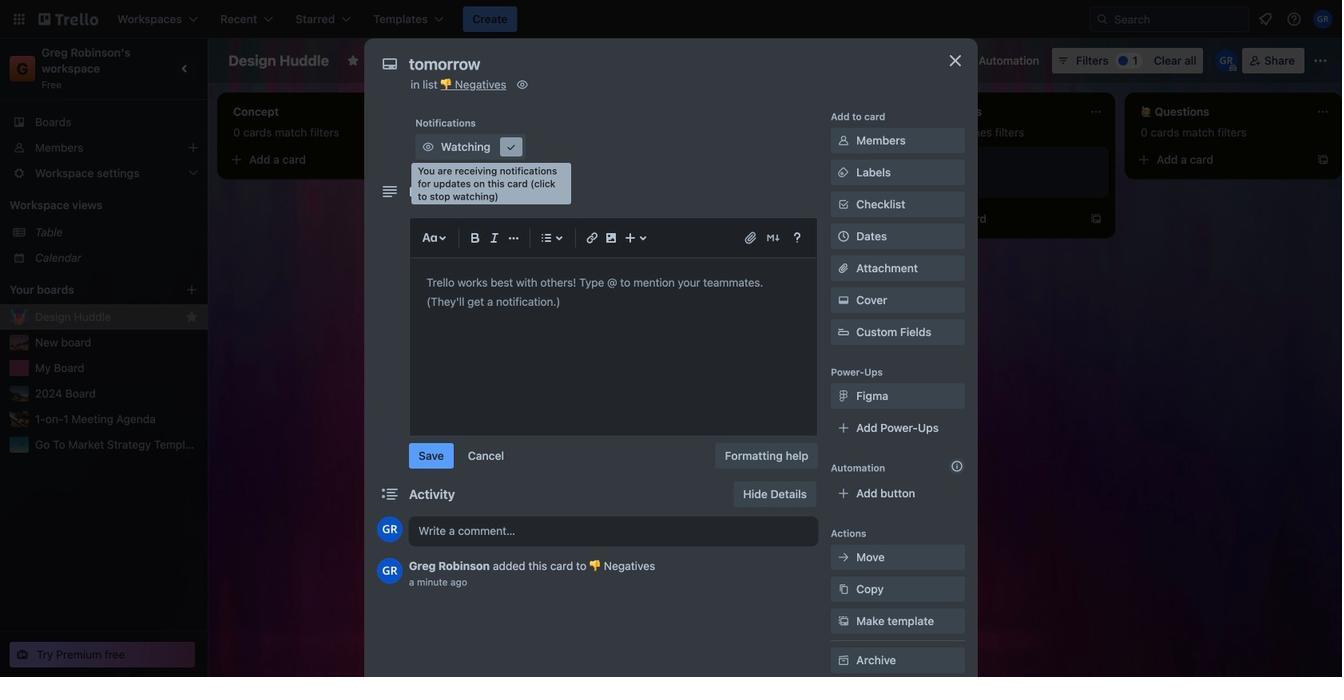 Task type: describe. For each thing, give the bounding box(es) containing it.
bold ⌘b image
[[466, 229, 485, 248]]

greg robinson (gregrobinson96) image
[[377, 517, 403, 543]]

view markdown image
[[766, 230, 782, 246]]

primary element
[[0, 0, 1342, 38]]

text styles image
[[420, 229, 440, 248]]

more formatting image
[[504, 229, 523, 248]]

link ⌘k image
[[583, 229, 602, 248]]

Write a comment text field
[[409, 517, 818, 546]]

Board name text field
[[221, 48, 337, 74]]

your boards with 6 items element
[[10, 280, 161, 300]]

editor toolbar
[[417, 225, 810, 251]]

open information menu image
[[1287, 11, 1303, 27]]

Search field
[[1109, 8, 1249, 30]]

0 notifications image
[[1256, 10, 1275, 29]]

Main content area, start typing to enter text. text field
[[427, 273, 801, 312]]



Task type: vqa. For each thing, say whether or not it's contained in the screenshot.
the right sm icon
no



Task type: locate. For each thing, give the bounding box(es) containing it.
attach and insert link image
[[743, 230, 759, 246]]

close dialog image
[[946, 51, 965, 70]]

image image
[[602, 229, 621, 248]]

open help dialog image
[[788, 229, 807, 248]]

create from template… image
[[409, 153, 422, 166], [863, 153, 876, 166], [1317, 153, 1330, 166], [1090, 213, 1103, 225]]

0 vertical spatial greg robinson (gregrobinson96) image
[[1314, 10, 1333, 29]]

sm image
[[957, 48, 979, 70], [836, 133, 852, 149], [420, 139, 436, 155], [836, 165, 852, 181], [836, 582, 852, 598], [836, 614, 852, 630]]

show menu image
[[1313, 53, 1329, 69]]

add board image
[[185, 284, 198, 296]]

1 vertical spatial greg robinson (gregrobinson96) image
[[1215, 50, 1238, 72]]

greg robinson (gregrobinson96) image down search field
[[1215, 50, 1238, 72]]

star or unstar board image
[[347, 54, 360, 67]]

1 horizontal spatial greg robinson (gregrobinson96) image
[[1215, 50, 1238, 72]]

italic ⌘i image
[[485, 229, 504, 248]]

None text field
[[401, 50, 929, 78]]

2 horizontal spatial greg robinson (gregrobinson96) image
[[1314, 10, 1333, 29]]

sm image
[[515, 77, 531, 93], [503, 139, 519, 155], [836, 292, 852, 308], [836, 388, 852, 404], [836, 550, 852, 566], [836, 653, 852, 669]]

greg robinson (gregrobinson96) image
[[1314, 10, 1333, 29], [1215, 50, 1238, 72], [377, 559, 403, 584]]

search image
[[1096, 13, 1109, 26]]

text formatting group
[[466, 229, 523, 248]]

greg robinson (gregrobinson96) image right open information menu image
[[1314, 10, 1333, 29]]

greg robinson (gregrobinson96) image down greg robinson (gregrobinson96) image
[[377, 559, 403, 584]]

2 vertical spatial greg robinson (gregrobinson96) image
[[377, 559, 403, 584]]

lists image
[[537, 229, 556, 248]]

0 horizontal spatial greg robinson (gregrobinson96) image
[[377, 559, 403, 584]]

starred icon image
[[185, 311, 198, 324]]



